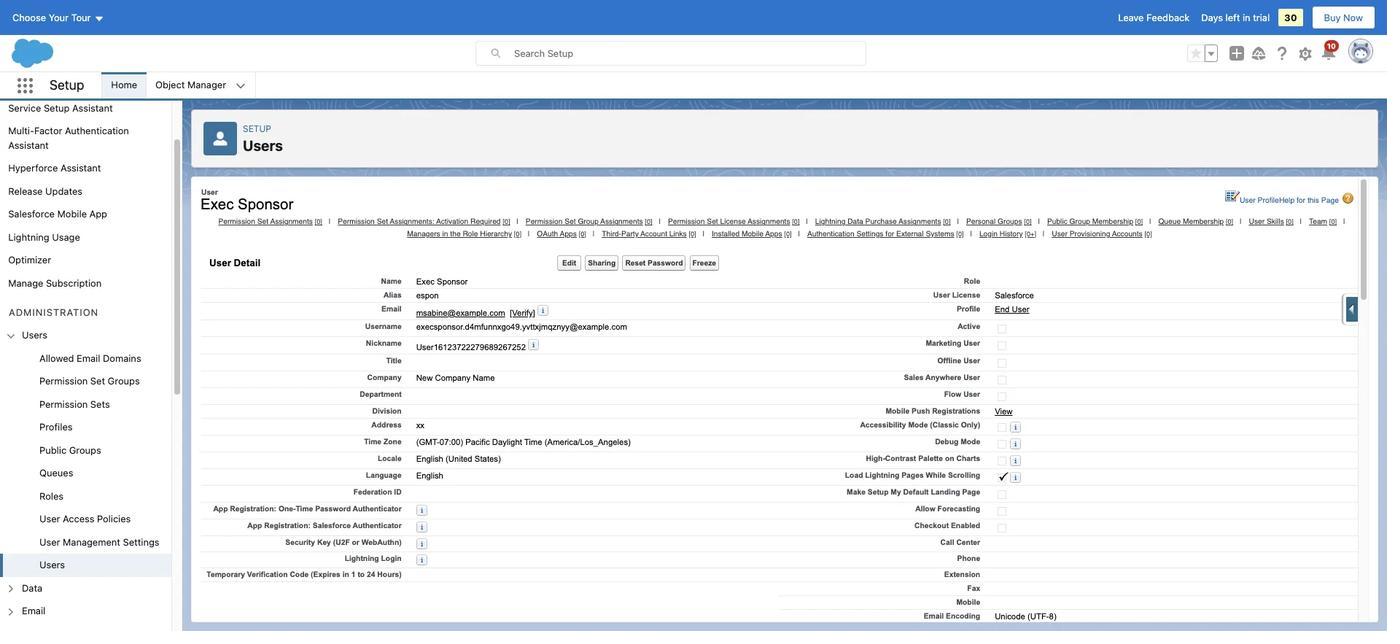 Task type: locate. For each thing, give the bounding box(es) containing it.
hyperforce
[[8, 162, 58, 174]]

group
[[1188, 45, 1218, 62], [0, 347, 171, 577]]

groups down domains
[[108, 375, 140, 387]]

users up data at the left bottom of page
[[39, 559, 65, 571]]

2 user from the top
[[39, 536, 60, 548]]

0 vertical spatial assistant
[[72, 102, 113, 113]]

permission set groups
[[39, 375, 140, 387]]

permission for permission sets
[[39, 398, 88, 410]]

home
[[111, 79, 137, 91]]

leave feedback link
[[1119, 12, 1190, 23]]

users down the administration
[[22, 329, 47, 341]]

1 vertical spatial assistant
[[8, 139, 49, 151]]

optimizer
[[8, 254, 51, 266]]

user access policies link
[[39, 512, 131, 527]]

0 vertical spatial email
[[77, 352, 100, 364]]

queues link
[[39, 466, 73, 481]]

multi-
[[8, 125, 34, 136]]

users
[[243, 137, 283, 154], [22, 329, 47, 341], [39, 559, 65, 571]]

subscription
[[46, 277, 102, 289]]

users tree item for subscription
[[0, 324, 171, 577]]

in
[[1243, 12, 1251, 23]]

public groups link
[[39, 443, 101, 458]]

2 users tree item from the top
[[0, 554, 171, 577]]

leave
[[1119, 12, 1144, 23]]

user for user management settings
[[39, 536, 60, 548]]

setup for setup
[[50, 77, 84, 92]]

optimizer link
[[8, 253, 51, 267]]

0 vertical spatial group
[[1188, 45, 1218, 62]]

2 permission from the top
[[39, 398, 88, 410]]

users link down the administration
[[22, 328, 47, 343]]

2 vertical spatial users
[[39, 559, 65, 571]]

0 vertical spatial permission
[[39, 375, 88, 387]]

assistant
[[72, 102, 113, 113], [8, 139, 49, 151], [61, 162, 101, 174]]

user down roles link
[[39, 513, 60, 525]]

manage subscription link
[[8, 276, 102, 290]]

mobile
[[57, 208, 87, 220]]

user left management
[[39, 536, 60, 548]]

1 vertical spatial setup
[[44, 102, 70, 113]]

permission sets link
[[39, 397, 110, 412]]

multi-factor authentication assistant
[[8, 125, 129, 151]]

allowed email domains
[[39, 352, 141, 364]]

assistant up updates
[[61, 162, 101, 174]]

buy
[[1325, 12, 1341, 23]]

2 vertical spatial assistant
[[61, 162, 101, 174]]

buy now button
[[1312, 6, 1376, 29]]

1 vertical spatial group
[[0, 347, 171, 577]]

set
[[90, 375, 105, 387]]

users link up data at the left bottom of page
[[39, 558, 65, 573]]

1 horizontal spatial group
[[1188, 45, 1218, 62]]

user management settings
[[39, 536, 160, 548]]

release updates link
[[8, 184, 83, 198]]

hyperforce assistant
[[8, 162, 101, 174]]

email down "data" link
[[22, 605, 45, 617]]

choose your tour button
[[12, 6, 105, 29]]

roles
[[39, 490, 64, 502]]

Search Setup text field
[[514, 42, 866, 65]]

public
[[39, 444, 67, 456]]

1 vertical spatial groups
[[69, 444, 101, 456]]

1 permission from the top
[[39, 375, 88, 387]]

profiles link
[[39, 420, 73, 435]]

setup link
[[243, 123, 271, 134]]

permission up profiles
[[39, 398, 88, 410]]

days
[[1202, 12, 1223, 23]]

assistant down "multi-"
[[8, 139, 49, 151]]

1 user from the top
[[39, 513, 60, 525]]

users link
[[22, 328, 47, 343], [39, 558, 65, 573]]

0 horizontal spatial email
[[22, 605, 45, 617]]

user inside user access policies link
[[39, 513, 60, 525]]

setup inside setup users
[[243, 123, 271, 134]]

salesforce mobile app
[[8, 208, 107, 220]]

0 horizontal spatial group
[[0, 347, 171, 577]]

setup
[[50, 77, 84, 92], [44, 102, 70, 113], [243, 123, 271, 134]]

user
[[39, 513, 60, 525], [39, 536, 60, 548]]

permission sets
[[39, 398, 110, 410]]

permission
[[39, 375, 88, 387], [39, 398, 88, 410]]

now
[[1344, 12, 1364, 23]]

2 vertical spatial setup
[[243, 123, 271, 134]]

release updates
[[8, 185, 83, 197]]

data
[[22, 582, 42, 594]]

0 horizontal spatial groups
[[69, 444, 101, 456]]

0 vertical spatial user
[[39, 513, 60, 525]]

0 vertical spatial groups
[[108, 375, 140, 387]]

1 users tree item from the top
[[0, 324, 171, 577]]

sets
[[90, 398, 110, 410]]

groups right public
[[69, 444, 101, 456]]

assistant up 'authentication'
[[72, 102, 113, 113]]

1 vertical spatial users link
[[39, 558, 65, 573]]

group containing allowed email domains
[[0, 347, 171, 577]]

users tree item
[[0, 324, 171, 577], [0, 554, 171, 577]]

app
[[89, 208, 107, 220]]

0 vertical spatial setup
[[50, 77, 84, 92]]

feedback
[[1147, 12, 1190, 23]]

email link
[[22, 604, 45, 618]]

assistant inside the 'multi-factor authentication assistant'
[[8, 139, 49, 151]]

lightning usage link
[[8, 230, 80, 244]]

domains
[[103, 352, 141, 364]]

email
[[77, 352, 100, 364], [22, 605, 45, 617]]

lightning usage
[[8, 231, 80, 243]]

1 vertical spatial permission
[[39, 398, 88, 410]]

roles link
[[39, 489, 64, 504]]

1 horizontal spatial email
[[77, 352, 100, 364]]

0 vertical spatial users
[[243, 137, 283, 154]]

10
[[1328, 42, 1337, 50]]

email up the permission set groups
[[77, 352, 100, 364]]

1 vertical spatial user
[[39, 536, 60, 548]]

users down setup link
[[243, 137, 283, 154]]

user for user access policies
[[39, 513, 60, 525]]

user inside user management settings link
[[39, 536, 60, 548]]

groups
[[108, 375, 140, 387], [69, 444, 101, 456]]

user access policies
[[39, 513, 131, 525]]

your
[[49, 12, 69, 23]]

permission down allowed
[[39, 375, 88, 387]]



Task type: vqa. For each thing, say whether or not it's contained in the screenshot.
text default icon within the Accounts list item
no



Task type: describe. For each thing, give the bounding box(es) containing it.
trial
[[1254, 12, 1270, 23]]

setup inside "tree"
[[44, 102, 70, 113]]

updates
[[45, 185, 83, 197]]

1 vertical spatial email
[[22, 605, 45, 617]]

release
[[8, 185, 43, 197]]

object manager
[[155, 79, 226, 91]]

manager
[[188, 79, 226, 91]]

public groups
[[39, 444, 101, 456]]

1 vertical spatial users
[[22, 329, 47, 341]]

setup tree tree
[[0, 74, 171, 631]]

profiles
[[39, 421, 73, 433]]

manage
[[8, 277, 43, 289]]

setup users
[[243, 123, 283, 154]]

salesforce mobile app link
[[8, 207, 107, 221]]

0 vertical spatial users link
[[22, 328, 47, 343]]

access
[[63, 513, 94, 525]]

choose your tour
[[12, 12, 91, 23]]

user management settings link
[[39, 535, 160, 550]]

choose
[[12, 12, 46, 23]]

salesforce
[[8, 208, 55, 220]]

left
[[1226, 12, 1241, 23]]

object manager link
[[147, 72, 235, 98]]

allowed email domains link
[[39, 351, 141, 366]]

lightning
[[8, 231, 49, 243]]

multi-factor authentication assistant link
[[8, 124, 171, 152]]

policies
[[97, 513, 131, 525]]

service
[[8, 102, 41, 113]]

data link
[[22, 581, 42, 596]]

usage
[[52, 231, 80, 243]]

management
[[63, 536, 120, 548]]

manage subscription
[[8, 277, 102, 289]]

authentication
[[65, 125, 129, 136]]

service setup assistant link
[[8, 101, 113, 115]]

10 button
[[1321, 40, 1339, 62]]

tour
[[71, 12, 91, 23]]

buy now
[[1325, 12, 1364, 23]]

30
[[1285, 12, 1298, 23]]

factor
[[34, 125, 62, 136]]

object
[[155, 79, 185, 91]]

1 horizontal spatial groups
[[108, 375, 140, 387]]

home link
[[102, 72, 146, 98]]

settings
[[123, 536, 160, 548]]

service setup assistant
[[8, 102, 113, 113]]

queues
[[39, 467, 73, 479]]

administration
[[9, 306, 99, 318]]

days left in trial
[[1202, 12, 1270, 23]]

users inside group
[[39, 559, 65, 571]]

permission set groups link
[[39, 374, 140, 389]]

leave feedback
[[1119, 12, 1190, 23]]

hyperforce assistant link
[[8, 161, 101, 175]]

users tree item for access
[[0, 554, 171, 577]]

allowed
[[39, 352, 74, 364]]

permission for permission set groups
[[39, 375, 88, 387]]

setup for setup users
[[243, 123, 271, 134]]



